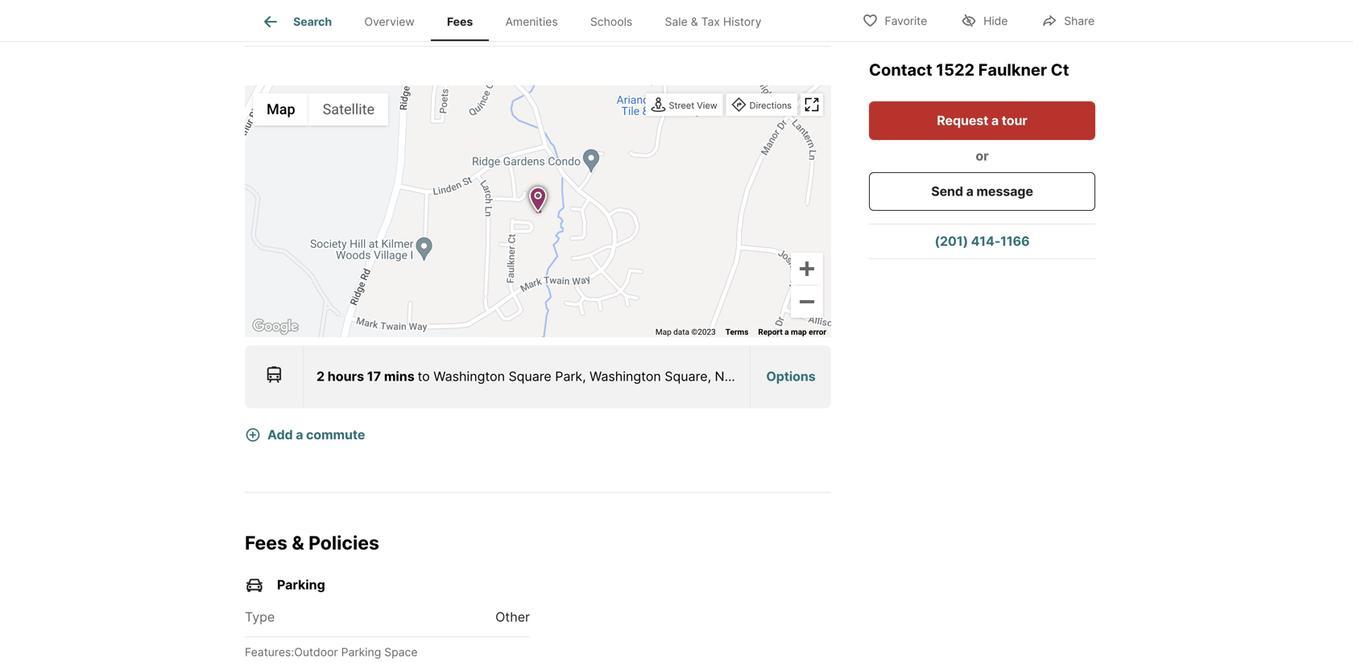 Task type: describe. For each thing, give the bounding box(es) containing it.
hide button
[[947, 4, 1022, 37]]

contact 1522 faulkner ct
[[869, 60, 1069, 80]]

google image
[[249, 316, 302, 337]]

schools
[[590, 15, 633, 28]]

send a message button
[[869, 172, 1096, 211]]

type
[[245, 610, 275, 626]]

sale & tax history
[[665, 15, 762, 28]]

commute
[[306, 427, 365, 443]]

fees tab
[[431, 2, 489, 41]]

street
[[669, 100, 695, 111]]

other
[[495, 610, 530, 626]]

hours
[[328, 369, 364, 385]]

map
[[791, 327, 807, 337]]

request a tour
[[937, 113, 1028, 128]]

options button
[[751, 348, 831, 406]]

request a tour button
[[869, 101, 1096, 140]]

york,
[[746, 369, 777, 385]]

share
[[1064, 14, 1095, 28]]

1 washington from the left
[[434, 369, 505, 385]]

tax
[[701, 15, 720, 28]]

search
[[293, 15, 332, 28]]

favorite button
[[849, 4, 941, 37]]

a for add
[[296, 427, 303, 443]]

or
[[976, 148, 989, 164]]

amenities
[[505, 15, 558, 28]]

ct
[[1051, 60, 1069, 80]]

& for fees
[[292, 532, 304, 554]]

park,
[[555, 369, 586, 385]]

message
[[977, 184, 1033, 199]]

(201) 414-1166 link
[[869, 225, 1096, 259]]

new
[[715, 369, 743, 385]]

fees & policies
[[245, 532, 379, 554]]

tab list containing search
[[245, 0, 791, 41]]

sale & tax history tab
[[649, 2, 778, 41]]

features:outdoor
[[245, 646, 338, 660]]

report
[[758, 327, 783, 337]]

amenities tab
[[489, 2, 574, 41]]

share button
[[1028, 4, 1108, 37]]

map button
[[253, 93, 309, 125]]

mins
[[384, 369, 415, 385]]

add a commute
[[267, 427, 365, 443]]

add a commute button
[[245, 417, 391, 454]]

map for map
[[267, 101, 295, 118]]

a for request
[[992, 113, 999, 128]]

square,
[[665, 369, 711, 385]]

error
[[809, 327, 826, 337]]

414-
[[971, 234, 1001, 249]]

overview tab
[[348, 2, 431, 41]]

2 washington from the left
[[590, 369, 661, 385]]

(201) 414-1166
[[935, 234, 1030, 249]]

directions
[[750, 100, 792, 111]]

2
[[317, 369, 325, 385]]

1 horizontal spatial parking
[[341, 646, 381, 660]]

(201)
[[935, 234, 968, 249]]

& for sale
[[691, 15, 698, 28]]



Task type: locate. For each thing, give the bounding box(es) containing it.
1 vertical spatial map
[[656, 327, 672, 337]]

& left policies
[[292, 532, 304, 554]]

(201) 414-1166 button
[[869, 225, 1096, 259]]

a right add
[[296, 427, 303, 443]]

tour
[[1002, 113, 1028, 128]]

& left tax
[[691, 15, 698, 28]]

1166
[[1001, 234, 1030, 249]]

street view
[[669, 100, 717, 111]]

view
[[697, 100, 717, 111]]

& inside tab
[[691, 15, 698, 28]]

0 horizontal spatial fees
[[245, 532, 288, 554]]

send
[[931, 184, 963, 199]]

1 horizontal spatial map
[[656, 327, 672, 337]]

washington right to
[[434, 369, 505, 385]]

features:outdoor parking space
[[245, 646, 418, 660]]

space
[[384, 646, 418, 660]]

0 vertical spatial map
[[267, 101, 295, 118]]

to
[[418, 369, 430, 385]]

send a message
[[931, 184, 1033, 199]]

favorite
[[885, 14, 927, 28]]

parking left space
[[341, 646, 381, 660]]

add
[[267, 427, 293, 443]]

a right send
[[966, 184, 974, 199]]

directions button
[[728, 95, 796, 117]]

&
[[691, 15, 698, 28], [292, 532, 304, 554]]

schools tab
[[574, 2, 649, 41]]

map left data
[[656, 327, 672, 337]]

0 horizontal spatial washington
[[434, 369, 505, 385]]

0 vertical spatial fees
[[447, 15, 473, 28]]

parking
[[277, 578, 325, 593], [341, 646, 381, 660]]

contact
[[869, 60, 933, 80]]

1522
[[936, 60, 975, 80]]

options
[[766, 369, 816, 385]]

a for send
[[966, 184, 974, 199]]

map data ©2023
[[656, 327, 716, 337]]

washington right park,
[[590, 369, 661, 385]]

hide
[[984, 14, 1008, 28]]

square
[[509, 369, 552, 385]]

0 horizontal spatial &
[[292, 532, 304, 554]]

fees for fees & policies
[[245, 532, 288, 554]]

terms
[[726, 327, 749, 337]]

©2023
[[692, 327, 716, 337]]

0 horizontal spatial map
[[267, 101, 295, 118]]

1 horizontal spatial &
[[691, 15, 698, 28]]

a for report
[[785, 327, 789, 337]]

1 vertical spatial fees
[[245, 532, 288, 554]]

sale
[[665, 15, 688, 28]]

fees inside tab
[[447, 15, 473, 28]]

fees
[[447, 15, 473, 28], [245, 532, 288, 554]]

map inside "popup button"
[[267, 101, 295, 118]]

street view button
[[647, 95, 722, 117]]

usa
[[806, 369, 832, 385]]

map region
[[152, 83, 977, 496]]

tab list
[[245, 0, 791, 41]]

fees for fees
[[447, 15, 473, 28]]

washington
[[434, 369, 505, 385], [590, 369, 661, 385]]

17
[[367, 369, 381, 385]]

2 hours 17 mins to washington square park, washington square, new york, ny, usa
[[317, 369, 832, 385]]

history
[[723, 15, 762, 28]]

menu bar
[[253, 93, 388, 125]]

a left map
[[785, 327, 789, 337]]

a
[[992, 113, 999, 128], [966, 184, 974, 199], [785, 327, 789, 337], [296, 427, 303, 443]]

satellite button
[[309, 93, 388, 125]]

map
[[267, 101, 295, 118], [656, 327, 672, 337]]

map left 'satellite'
[[267, 101, 295, 118]]

1 horizontal spatial fees
[[447, 15, 473, 28]]

menu bar containing map
[[253, 93, 388, 125]]

terms link
[[726, 327, 749, 337]]

0 horizontal spatial parking
[[277, 578, 325, 593]]

map for map data ©2023
[[656, 327, 672, 337]]

report a map error
[[758, 327, 826, 337]]

faulkner
[[979, 60, 1047, 80]]

overview
[[364, 15, 415, 28]]

0 vertical spatial parking
[[277, 578, 325, 593]]

data
[[674, 327, 690, 337]]

search link
[[261, 12, 332, 31]]

1 vertical spatial &
[[292, 532, 304, 554]]

a left tour
[[992, 113, 999, 128]]

0 vertical spatial &
[[691, 15, 698, 28]]

parking down the fees & policies
[[277, 578, 325, 593]]

request
[[937, 113, 989, 128]]

1 vertical spatial parking
[[341, 646, 381, 660]]

policies
[[309, 532, 379, 554]]

fees right overview 'tab'
[[447, 15, 473, 28]]

satellite
[[323, 101, 375, 118]]

fees up type
[[245, 532, 288, 554]]

1 horizontal spatial washington
[[590, 369, 661, 385]]

ny,
[[781, 369, 802, 385]]

report a map error link
[[758, 327, 826, 337]]



Task type: vqa. For each thing, say whether or not it's contained in the screenshot.
second WASHINGTON from the right
yes



